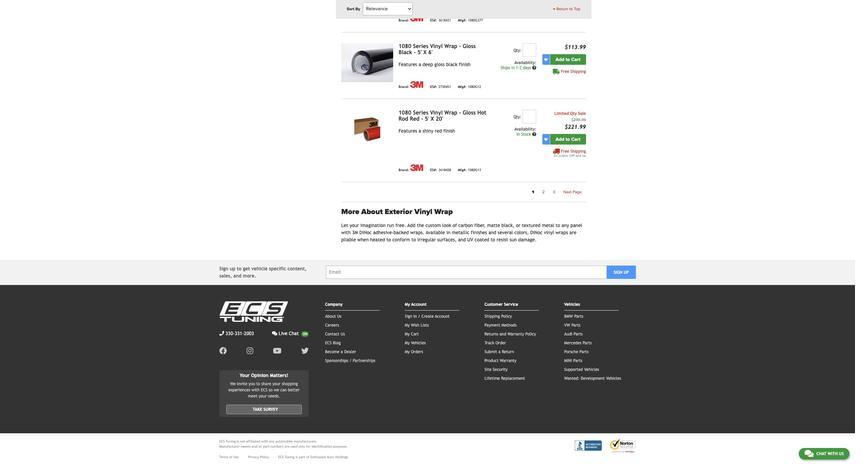 Task type: locate. For each thing, give the bounding box(es) containing it.
with up meet
[[252, 389, 260, 393]]

1 horizontal spatial 5′
[[425, 116, 429, 122]]

are down automobile
[[285, 446, 290, 449]]

0 vertical spatial part
[[263, 446, 270, 449]]

parts right bmw
[[575, 314, 584, 319]]

2 series from the top
[[413, 110, 429, 116]]

qty
[[571, 111, 577, 116]]

1 1080 from the top
[[399, 43, 412, 50]]

use
[[234, 456, 239, 460]]

ecs inside ecs tuning is not affiliated with any automobile manufacturers. manufacturer names and/or part numbers are used only for identification purposes.
[[219, 440, 225, 444]]

my for my cart
[[405, 332, 410, 337]]

0 vertical spatial are
[[570, 230, 577, 236]]

sign inside button
[[614, 270, 623, 275]]

take
[[253, 408, 262, 413]]

add for add to wish list icon
[[556, 137, 565, 143]]

return to top link
[[553, 6, 581, 12]]

0 horizontal spatial tuning
[[226, 440, 236, 444]]

x inside the '1080 series vinyl wrap - gloss black - 5′ x 6′'
[[424, 49, 427, 56]]

2 vertical spatial shipping
[[485, 314, 500, 319]]

parts right the vw
[[572, 323, 581, 328]]

take survey
[[253, 408, 278, 413]]

2 add to cart button from the top
[[551, 134, 586, 145]]

shiny
[[423, 129, 434, 134]]

red
[[410, 116, 420, 122]]

0 horizontal spatial up
[[230, 266, 236, 272]]

2 my from the top
[[405, 323, 410, 328]]

1 features from the top
[[399, 62, 417, 67]]

qty: for 1080 series vinyl wrap - gloss hot rod red - 5′ x 20′
[[514, 115, 522, 120]]

in up wish
[[414, 314, 417, 319]]

1 vertical spatial is
[[296, 456, 298, 460]]

up inside sign up to get vehicle specific content, sales, and more.
[[230, 266, 236, 272]]

question circle image right days
[[533, 66, 537, 70]]

1 vertical spatial /
[[350, 359, 352, 364]]

1080 inside 1080 series vinyl wrap - gloss hot rod red - 5′ x 20′
[[399, 110, 412, 116]]

wrap up black
[[445, 43, 458, 50]]

1 dinoc from the left
[[360, 230, 372, 236]]

1 series from the top
[[413, 43, 429, 50]]

tuning up manufacturer
[[226, 440, 236, 444]]

vinyl inside 1080 series vinyl wrap - gloss hot rod red - 5′ x 20′
[[430, 110, 443, 116]]

series inside 1080 series vinyl wrap - gloss hot rod red - 5′ x 20′
[[413, 110, 429, 116]]

account up sign in / create account 'link'
[[412, 303, 427, 307]]

tuning
[[226, 440, 236, 444], [285, 456, 295, 460]]

your inside let your imagination run free. add the custom look of carbon fiber, matte black, or textured metal to any panel with 3m dinoc adhesive-backed wraps. available in metallic finishes and several colors, dinoc vinyl wraps are pliable when heated to conform to irregular surfaces, and uv coated to resist sun damage.
[[350, 223, 359, 228]]

track order
[[485, 341, 506, 346]]

methods
[[502, 323, 517, 328]]

any up wraps
[[562, 223, 570, 228]]

parts up mercedes parts
[[574, 332, 583, 337]]

let your imagination run free. add the custom look of carbon fiber, matte black, or textured metal to any panel with 3m dinoc adhesive-backed wraps. available in metallic finishes and several colors, dinoc vinyl wraps are pliable when heated to conform to irregular surfaces, and uv coated to resist sun damage.
[[342, 223, 583, 243]]

0 vertical spatial wrap
[[445, 43, 458, 50]]

next page link
[[560, 188, 586, 197]]

is left not
[[237, 440, 239, 444]]

us right contact on the bottom left of page
[[341, 332, 345, 337]]

are down 'panel'
[[570, 230, 577, 236]]

1 horizontal spatial /
[[418, 314, 421, 319]]

2 features from the top
[[399, 129, 417, 134]]

comments image
[[805, 450, 814, 458]]

availability: for limited qty sale
[[515, 127, 537, 132]]

2 add to cart from the top
[[556, 137, 581, 143]]

in stock
[[517, 132, 533, 137]]

a left dealer
[[341, 350, 343, 355]]

0 vertical spatial gloss
[[463, 43, 476, 50]]

black,
[[502, 223, 515, 228]]

privacy
[[248, 456, 259, 460]]

add to wish list image
[[545, 58, 548, 61]]

es#: left 3618421
[[431, 18, 438, 22]]

1 vertical spatial add to cart
[[556, 137, 581, 143]]

of right look in the top of the page
[[453, 223, 457, 228]]

2 3m - corporate logo image from the top
[[411, 81, 424, 88]]

bmw parts link
[[565, 314, 584, 319]]

3 my from the top
[[405, 332, 410, 337]]

vinyl up red
[[430, 110, 443, 116]]

qty: up 1-
[[514, 48, 522, 53]]

-
[[459, 43, 461, 50], [414, 49, 416, 56], [459, 110, 461, 116], [421, 116, 423, 122]]

x left the 20′
[[431, 116, 434, 122]]

gloss inside 1080 series vinyl wrap - gloss hot rod red - 5′ x 20′
[[463, 110, 476, 116]]

add to cart button for add to wish list icon
[[551, 134, 586, 145]]

es#: for 6′
[[431, 85, 438, 89]]

1 vertical spatial account
[[435, 314, 450, 319]]

0 vertical spatial availability:
[[515, 61, 537, 65]]

1 horizontal spatial tuning
[[285, 456, 295, 460]]

1 vertical spatial are
[[285, 446, 290, 449]]

add inside let your imagination run free. add the custom look of carbon fiber, matte black, or textured metal to any panel with 3m dinoc adhesive-backed wraps. available in metallic finishes and several colors, dinoc vinyl wraps are pliable when heated to conform to irregular surfaces, and uv coated to resist sun damage.
[[408, 223, 416, 228]]

1 horizontal spatial any
[[562, 223, 570, 228]]

1 vertical spatial wrap
[[445, 110, 458, 116]]

1 horizontal spatial x
[[431, 116, 434, 122]]

mfg#: 1080g13
[[458, 168, 481, 172]]

limited qty sale $299.99 $221.99
[[555, 111, 586, 131]]

my for my account
[[405, 303, 410, 307]]

2 question circle image from the top
[[533, 133, 537, 137]]

dinoc down textured
[[531, 230, 543, 236]]

instagram logo image
[[247, 348, 253, 355]]

cart down $113.99
[[572, 57, 581, 63]]

1 question circle image from the top
[[533, 66, 537, 70]]

3m - corporate logo image
[[411, 15, 424, 22], [411, 81, 424, 88], [411, 165, 424, 172]]

features for rod
[[399, 129, 417, 134]]

warranty down the "methods"
[[508, 332, 525, 337]]

1 vertical spatial 5′
[[425, 116, 429, 122]]

parts for bmw parts
[[575, 314, 584, 319]]

1 vertical spatial add
[[556, 137, 565, 143]]

/ left create
[[418, 314, 421, 319]]

you
[[249, 382, 255, 387]]

1 horizontal spatial finish
[[459, 62, 471, 67]]

1 vertical spatial vinyl
[[430, 110, 443, 116]]

mfg#: for 1080 series vinyl wrap - gloss black - 5′ x 6′
[[458, 85, 467, 89]]

add for add to wish list image
[[556, 57, 565, 63]]

0 horizontal spatial your
[[259, 395, 267, 399]]

2 vertical spatial mfg#:
[[458, 168, 467, 172]]

payment
[[485, 323, 501, 328]]

2 vertical spatial vinyl
[[415, 208, 433, 217]]

0 vertical spatial policy
[[502, 314, 512, 319]]

0 vertical spatial 2
[[520, 66, 522, 70]]

series right "rod"
[[413, 110, 429, 116]]

question circle image right stock
[[533, 133, 537, 137]]

0 horizontal spatial part
[[263, 446, 270, 449]]

and down matte
[[489, 230, 497, 236]]

None number field
[[523, 43, 537, 57], [523, 110, 537, 124], [523, 43, 537, 57], [523, 110, 537, 124]]

by
[[356, 6, 361, 11]]

1080g377
[[468, 18, 483, 22]]

2730451
[[439, 85, 451, 89]]

free
[[562, 69, 570, 74], [562, 149, 570, 154]]

330-
[[226, 331, 235, 337]]

1 vertical spatial any
[[269, 440, 275, 444]]

free down $113.99
[[562, 69, 570, 74]]

2 vertical spatial brand:
[[399, 168, 409, 172]]

0 horizontal spatial policy
[[260, 456, 269, 460]]

run
[[387, 223, 394, 228]]

my for my orders
[[405, 350, 410, 355]]

my wish lists link
[[405, 323, 429, 328]]

shipping
[[571, 69, 586, 74], [571, 149, 586, 154], [485, 314, 500, 319]]

wrap inside 1080 series vinyl wrap - gloss hot rod red - 5′ x 20′
[[445, 110, 458, 116]]

question circle image for limited qty sale
[[533, 133, 537, 137]]

2 availability: from the top
[[515, 127, 537, 132]]

tuning inside ecs tuning is not affiliated with any automobile manufacturers. manufacturer names and/or part numbers are used only for identification purposes.
[[226, 440, 236, 444]]

es#: 3618421
[[431, 18, 451, 22]]

1 horizontal spatial 2
[[543, 190, 545, 195]]

ecs left blog
[[325, 341, 332, 346]]

free inside free shipping on orders $49 and up
[[562, 149, 570, 154]]

1 vertical spatial warranty
[[500, 359, 517, 364]]

1 vertical spatial x
[[431, 116, 434, 122]]

wanted: development vehicles
[[565, 377, 622, 381]]

ships
[[501, 66, 510, 70]]

parts for mercedes parts
[[583, 341, 592, 346]]

are inside let your imagination run free. add the custom look of carbon fiber, matte black, or textured metal to any panel with 3m dinoc adhesive-backed wraps. available in metallic finishes and several colors, dinoc vinyl wraps are pliable when heated to conform to irregular surfaces, and uv coated to resist sun damage.
[[570, 230, 577, 236]]

sign for sign up to get vehicle specific content, sales, and more.
[[219, 266, 229, 272]]

terms of use link
[[219, 455, 239, 461]]

my up my wish lists in the bottom of the page
[[405, 303, 410, 307]]

add to wish list image
[[545, 138, 548, 141]]

my for my vehicles
[[405, 341, 410, 346]]

2 right the 1
[[543, 190, 545, 195]]

5 my from the top
[[405, 350, 410, 355]]

us for about us
[[337, 314, 342, 319]]

es#:
[[431, 18, 438, 22], [431, 85, 438, 89], [431, 168, 438, 172]]

wrap up look in the top of the page
[[435, 208, 453, 217]]

about up imagination
[[362, 208, 383, 217]]

2 free from the top
[[562, 149, 570, 154]]

in up surfaces,
[[447, 230, 451, 236]]

more about exterior vinyl wrap
[[342, 208, 453, 217]]

1 horizontal spatial return
[[557, 6, 569, 11]]

0 vertical spatial question circle image
[[533, 66, 537, 70]]

1 vertical spatial tuning
[[285, 456, 295, 460]]

3 brand: from the top
[[399, 168, 409, 172]]

phone image
[[219, 332, 224, 336]]

0 vertical spatial finish
[[459, 62, 471, 67]]

1 vertical spatial finish
[[444, 129, 455, 134]]

2 vertical spatial es#:
[[431, 168, 438, 172]]

account right create
[[435, 314, 450, 319]]

ecs up manufacturer
[[219, 440, 225, 444]]

1 vertical spatial your
[[273, 382, 281, 387]]

to
[[570, 6, 573, 11], [566, 57, 570, 63], [566, 137, 570, 143], [556, 223, 561, 228], [387, 237, 391, 243], [412, 237, 416, 243], [491, 237, 496, 243], [237, 266, 242, 272], [257, 382, 260, 387]]

comments image
[[272, 332, 278, 336]]

finish right black
[[459, 62, 471, 67]]

2 brand: from the top
[[399, 85, 409, 89]]

up for sign up
[[624, 270, 629, 275]]

let
[[342, 223, 348, 228]]

ecs tuning image
[[219, 302, 288, 322]]

your
[[350, 223, 359, 228], [273, 382, 281, 387], [259, 395, 267, 399]]

a for shiny
[[419, 129, 421, 134]]

vinyl for 5′
[[430, 110, 443, 116]]

wrap inside the '1080 series vinyl wrap - gloss black - 5′ x 6′'
[[445, 43, 458, 50]]

5′ inside the '1080 series vinyl wrap - gloss black - 5′ x 6′'
[[418, 49, 422, 56]]

add right add to wish list icon
[[556, 137, 565, 143]]

2 horizontal spatial your
[[350, 223, 359, 228]]

0 vertical spatial 1080
[[399, 43, 412, 50]]

facebook logo image
[[219, 348, 227, 355]]

to right you
[[257, 382, 260, 387]]

2 inside 2 link
[[543, 190, 545, 195]]

parts for mini parts
[[574, 359, 583, 364]]

any up the numbers
[[269, 440, 275, 444]]

up inside button
[[624, 270, 629, 275]]

is for part
[[296, 456, 298, 460]]

3 mfg#: from the top
[[458, 168, 467, 172]]

2 vertical spatial wrap
[[435, 208, 453, 217]]

warranty up security
[[500, 359, 517, 364]]

supported
[[565, 368, 583, 373]]

only
[[299, 446, 305, 449]]

free shipping on orders $49 and up
[[554, 149, 586, 158]]

is down used
[[296, 456, 298, 460]]

es#2730451 - 1080g12 - 1080 series vinyl wrap - gloss black - 5 x 6 - features a deep gloss black finish - 3m - audi bmw volkswagen mercedes benz mini porsche image
[[342, 43, 393, 82]]

chat right comments image on the bottom
[[817, 452, 827, 457]]

contact
[[325, 332, 340, 337]]

wraps
[[556, 230, 569, 236]]

finishes
[[471, 230, 487, 236]]

porsche parts link
[[565, 350, 589, 355]]

irregular
[[418, 237, 436, 243]]

about
[[362, 208, 383, 217], [325, 314, 336, 319]]

mfg#: left 1080g13
[[458, 168, 467, 172]]

- down mfg#: 1080g377
[[459, 43, 461, 50]]

tuning down used
[[285, 456, 295, 460]]

a for deep
[[419, 62, 421, 67]]

us for contact us
[[341, 332, 345, 337]]

2 vertical spatial cart
[[411, 332, 419, 337]]

0 vertical spatial features
[[399, 62, 417, 67]]

0 vertical spatial brand:
[[399, 18, 409, 22]]

add to cart button up free shipping on orders $49 and up
[[551, 134, 586, 145]]

0 horizontal spatial about
[[325, 314, 336, 319]]

es#: for 5′
[[431, 168, 438, 172]]

question circle image
[[533, 66, 537, 70], [533, 133, 537, 137]]

2 vertical spatial policy
[[260, 456, 269, 460]]

development
[[581, 377, 605, 381]]

- right "red"
[[421, 116, 423, 122]]

1 horizontal spatial about
[[362, 208, 383, 217]]

5′ left the "6′"
[[418, 49, 422, 56]]

chat with us
[[817, 452, 845, 457]]

become
[[325, 350, 340, 355]]

1 horizontal spatial up
[[583, 154, 586, 158]]

1 vertical spatial about
[[325, 314, 336, 319]]

part down only
[[299, 456, 306, 460]]

1 vertical spatial return
[[502, 350, 514, 355]]

to up free shipping
[[566, 57, 570, 63]]

your opinion matters!
[[240, 373, 289, 379]]

free for free shipping
[[562, 69, 570, 74]]

1 horizontal spatial policy
[[502, 314, 512, 319]]

orders
[[411, 350, 423, 355]]

with up and/or at the bottom left
[[262, 440, 268, 444]]

1 availability: from the top
[[515, 61, 537, 65]]

0 horizontal spatial x
[[424, 49, 427, 56]]

5′ up features a shiny red finish
[[425, 116, 429, 122]]

dealer
[[344, 350, 356, 355]]

0 horizontal spatial /
[[350, 359, 352, 364]]

lifetime replacement
[[485, 377, 525, 381]]

0 horizontal spatial sign
[[219, 266, 229, 272]]

wrap right the 20′
[[445, 110, 458, 116]]

company
[[325, 303, 343, 307]]

availability: up days
[[515, 61, 537, 65]]

mfg#: left 1080g12
[[458, 85, 467, 89]]

a right submit
[[499, 350, 501, 355]]

vehicles up wanted: development vehicles link
[[585, 368, 600, 373]]

of inside let your imagination run free. add the custom look of carbon fiber, matte black, or textured metal to any panel with 3m dinoc adhesive-backed wraps. available in metallic finishes and several colors, dinoc vinyl wraps are pliable when heated to conform to irregular surfaces, and uv coated to resist sun damage.
[[453, 223, 457, 228]]

is inside ecs tuning is not affiliated with any automobile manufacturers. manufacturer names and/or part numbers are used only for identification purposes.
[[237, 440, 239, 444]]

3 link
[[549, 188, 560, 197]]

0 vertical spatial account
[[412, 303, 427, 307]]

panel
[[571, 223, 583, 228]]

top
[[574, 6, 581, 11]]

specific
[[269, 266, 286, 272]]

shipping up payment
[[485, 314, 500, 319]]

1 horizontal spatial in
[[517, 132, 520, 137]]

parts for audi parts
[[574, 332, 583, 337]]

to up free shipping on orders $49 and up
[[566, 137, 570, 143]]

0 vertical spatial add
[[556, 57, 565, 63]]

any inside ecs tuning is not affiliated with any automobile manufacturers. manufacturer names and/or part numbers are used only for identification purposes.
[[269, 440, 275, 444]]

1 vertical spatial 1080
[[399, 110, 412, 116]]

add to cart for add to wish list image
[[556, 57, 581, 63]]

$113.99
[[565, 44, 586, 51]]

purposes.
[[333, 446, 348, 449]]

sign for sign in / create account
[[405, 314, 413, 319]]

gloss for 1080 series vinyl wrap - gloss hot rod red - 5′ x 20′
[[463, 110, 476, 116]]

0 horizontal spatial 5′
[[418, 49, 422, 56]]

a left deep
[[419, 62, 421, 67]]

sign inside sign up to get vehicle specific content, sales, and more.
[[219, 266, 229, 272]]

parts down mercedes parts
[[580, 350, 589, 355]]

1
[[533, 190, 535, 195]]

3 3m - corporate logo image from the top
[[411, 165, 424, 172]]

my cart link
[[405, 332, 419, 337]]

gloss for 1080 series vinyl wrap - gloss black - 5′ x 6′
[[463, 43, 476, 50]]

about us link
[[325, 314, 342, 319]]

0 vertical spatial in
[[517, 132, 520, 137]]

1 horizontal spatial account
[[435, 314, 450, 319]]

question circle image for $113.99
[[533, 66, 537, 70]]

up inside free shipping on orders $49 and up
[[583, 154, 586, 158]]

your up we
[[273, 382, 281, 387]]

0 vertical spatial your
[[350, 223, 359, 228]]

add
[[556, 57, 565, 63], [556, 137, 565, 143], [408, 223, 416, 228]]

of left use
[[229, 456, 233, 460]]

add left the
[[408, 223, 416, 228]]

1080g13
[[468, 168, 481, 172]]

vw parts
[[565, 323, 581, 328]]

2 horizontal spatial sign
[[614, 270, 623, 275]]

free right "on"
[[562, 149, 570, 154]]

2 mfg#: from the top
[[458, 85, 467, 89]]

0 horizontal spatial are
[[285, 446, 290, 449]]

1080 inside the '1080 series vinyl wrap - gloss black - 5′ x 6′'
[[399, 43, 412, 50]]

chat right live
[[289, 331, 299, 337]]

0 vertical spatial 3m - corporate logo image
[[411, 15, 424, 22]]

finish right red
[[444, 129, 455, 134]]

1 add to cart from the top
[[556, 57, 581, 63]]

and right sales, on the left of the page
[[234, 273, 242, 279]]

0 vertical spatial /
[[418, 314, 421, 319]]

parts up porsche parts
[[583, 341, 592, 346]]

exterior
[[385, 208, 413, 217]]

gloss inside the '1080 series vinyl wrap - gloss black - 5′ x 6′'
[[463, 43, 476, 50]]

1 qty: from the top
[[514, 48, 522, 53]]

to left resist
[[491, 237, 496, 243]]

we
[[230, 382, 236, 387]]

0 vertical spatial add to cart
[[556, 57, 581, 63]]

1 horizontal spatial of
[[307, 456, 310, 460]]

with down the let
[[342, 230, 351, 236]]

to inside sign up to get vehicle specific content, sales, and more.
[[237, 266, 242, 272]]

my down my cart
[[405, 341, 410, 346]]

1 vertical spatial add to cart button
[[551, 134, 586, 145]]

my left orders
[[405, 350, 410, 355]]

sale
[[579, 111, 586, 116]]

sign for sign up
[[614, 270, 623, 275]]

returns and warranty policy
[[485, 332, 537, 337]]

about up careers link
[[325, 314, 336, 319]]

mfg#: left the '1080g377'
[[458, 18, 467, 22]]

1 vertical spatial 2
[[543, 190, 545, 195]]

1 vertical spatial series
[[413, 110, 429, 116]]

2 gloss from the top
[[463, 110, 476, 116]]

3 es#: from the top
[[431, 168, 438, 172]]

vw parts link
[[565, 323, 581, 328]]

2 qty: from the top
[[514, 115, 522, 120]]

vehicle
[[252, 266, 268, 272]]

1 vertical spatial availability:
[[515, 127, 537, 132]]

3m - corporate logo image left es#: 3618421
[[411, 15, 424, 22]]

1 vertical spatial part
[[299, 456, 306, 460]]

vinyl inside the '1080 series vinyl wrap - gloss black - 5′ x 6′'
[[430, 43, 443, 50]]

features down "black"
[[399, 62, 417, 67]]

parts
[[575, 314, 584, 319], [572, 323, 581, 328], [574, 332, 583, 337], [583, 341, 592, 346], [580, 350, 589, 355], [574, 359, 583, 364]]

1 my from the top
[[405, 303, 410, 307]]

is
[[237, 440, 239, 444], [296, 456, 298, 460]]

ecs down the numbers
[[278, 456, 284, 460]]

gloss
[[463, 43, 476, 50], [463, 110, 476, 116]]

3m - corporate logo image left es#: 3618428
[[411, 165, 424, 172]]

1 free from the top
[[562, 69, 570, 74]]

shipping right orders
[[571, 149, 586, 154]]

used
[[291, 446, 298, 449]]

my up the my vehicles
[[405, 332, 410, 337]]

2 horizontal spatial up
[[624, 270, 629, 275]]

wrap for 5′
[[445, 110, 458, 116]]

1080 for 1080 series vinyl wrap - gloss black - 5′ x 6′
[[399, 43, 412, 50]]

1 vertical spatial qty:
[[514, 115, 522, 120]]

free shipping
[[562, 69, 586, 74]]

0 horizontal spatial in
[[447, 230, 451, 236]]

0 vertical spatial tuning
[[226, 440, 236, 444]]

when
[[358, 237, 369, 243]]

/ down dealer
[[350, 359, 352, 364]]

features for -
[[399, 62, 417, 67]]

and right the $49
[[576, 154, 582, 158]]

0 vertical spatial free
[[562, 69, 570, 74]]

cart
[[572, 57, 581, 63], [572, 137, 581, 143], [411, 332, 419, 337]]

shipping down $113.99
[[571, 69, 586, 74]]

3m - corporate logo image down deep
[[411, 81, 424, 88]]

any inside let your imagination run free. add the custom look of carbon fiber, matte black, or textured metal to any panel with 3m dinoc adhesive-backed wraps. available in metallic finishes and several colors, dinoc vinyl wraps are pliable when heated to conform to irregular surfaces, and uv coated to resist sun damage.
[[562, 223, 570, 228]]

series for red
[[413, 110, 429, 116]]

es#: left 2730451
[[431, 85, 438, 89]]

2 es#: from the top
[[431, 85, 438, 89]]

1 gloss from the top
[[463, 43, 476, 50]]

parts down porsche parts
[[574, 359, 583, 364]]

tuning for not
[[226, 440, 236, 444]]

return right caret up icon
[[557, 6, 569, 11]]

1 es#: from the top
[[431, 18, 438, 22]]

parts for vw parts
[[572, 323, 581, 328]]

series inside the '1080 series vinyl wrap - gloss black - 5′ x 6′'
[[413, 43, 429, 50]]

porsche
[[565, 350, 579, 355]]

0 horizontal spatial is
[[237, 440, 239, 444]]

part right and/or at the bottom left
[[263, 446, 270, 449]]

ecs for ecs tuning is not affiliated with any automobile manufacturers. manufacturer names and/or part numbers are used only for identification purposes.
[[219, 440, 225, 444]]

caret up image
[[553, 7, 556, 11]]

4 my from the top
[[405, 341, 410, 346]]

1 mfg#: from the top
[[458, 18, 467, 22]]

your up 3m
[[350, 223, 359, 228]]

ecs
[[325, 341, 332, 346], [261, 389, 268, 393], [219, 440, 225, 444], [278, 456, 284, 460]]

shipping inside free shipping on orders $49 and up
[[571, 149, 586, 154]]

site
[[485, 368, 492, 373]]

1 add to cart button from the top
[[551, 54, 586, 65]]

2 horizontal spatial of
[[453, 223, 457, 228]]

0 vertical spatial mfg#:
[[458, 18, 467, 22]]

so
[[269, 389, 273, 393]]

availability: up stock
[[515, 127, 537, 132]]

return down order
[[502, 350, 514, 355]]

1 vertical spatial policy
[[526, 332, 537, 337]]

youtube logo image
[[273, 348, 282, 355]]

live chat
[[279, 331, 299, 337]]

2 1080 from the top
[[399, 110, 412, 116]]



Task type: vqa. For each thing, say whether or not it's contained in the screenshot.
a related to Dealer
yes



Task type: describe. For each thing, give the bounding box(es) containing it.
mercedes parts link
[[565, 341, 592, 346]]

create
[[422, 314, 434, 319]]

my account
[[405, 303, 427, 307]]

vehicles right development
[[607, 377, 622, 381]]

porsche parts
[[565, 350, 589, 355]]

get
[[243, 266, 250, 272]]

vehicles up bmw parts link
[[565, 303, 580, 307]]

customer service
[[485, 303, 519, 307]]

cart for add to cart button related to add to wish list image
[[572, 57, 581, 63]]

es#: 2730451
[[431, 85, 451, 89]]

next
[[564, 190, 572, 195]]

es#3618428 - 1080g13 - 1080 series vinyl wrap - gloss hot rod red - 5 x 20 - features a shiny red finish - 3m - audi bmw volkswagen mercedes benz mini porsche image
[[342, 110, 393, 149]]

to inside we invite you to share your shopping experiences with ecs so we can better meet your needs.
[[257, 382, 260, 387]]

rod
[[399, 116, 409, 122]]

cart for add to cart button related to add to wish list icon
[[572, 137, 581, 143]]

several
[[498, 230, 513, 236]]

track
[[485, 341, 495, 346]]

2003
[[244, 331, 254, 337]]

better
[[288, 389, 300, 393]]

more.
[[243, 273, 256, 279]]

with inside let your imagination run free. add the custom look of carbon fiber, matte black, or textured metal to any panel with 3m dinoc adhesive-backed wraps. available in metallic finishes and several colors, dinoc vinyl wraps are pliable when heated to conform to irregular surfaces, and uv coated to resist sun damage.
[[342, 230, 351, 236]]

2 dinoc from the left
[[531, 230, 543, 236]]

are inside ecs tuning is not affiliated with any automobile manufacturers. manufacturer names and/or part numbers are used only for identification purposes.
[[285, 446, 290, 449]]

matte
[[488, 223, 500, 228]]

and inside free shipping on orders $49 and up
[[576, 154, 582, 158]]

es#3618421 - 1080g377 - 1080 series vinyl wrap - cosmic blue - 5 x 5 - features a shiny blue finish - 3m - audi bmw volkswagen mercedes benz mini porsche image
[[342, 0, 393, 12]]

my vehicles link
[[405, 341, 426, 346]]

careers
[[325, 323, 339, 328]]

manufacturer
[[219, 446, 240, 449]]

2 horizontal spatial policy
[[526, 332, 537, 337]]

1 horizontal spatial part
[[299, 456, 306, 460]]

payment methods link
[[485, 323, 517, 328]]

- right the 20′
[[459, 110, 461, 116]]

3m - corporate logo image for 1080 series vinyl wrap - gloss hot rod red - 5′ x 20′
[[411, 165, 424, 172]]

returns
[[485, 332, 499, 337]]

mini
[[565, 359, 573, 364]]

up for sign up to get vehicle specific content, sales, and more.
[[230, 266, 236, 272]]

mini parts
[[565, 359, 583, 364]]

1 horizontal spatial in
[[512, 66, 515, 70]]

textured
[[522, 223, 541, 228]]

on
[[554, 154, 558, 158]]

wraps.
[[411, 230, 425, 236]]

5′ inside 1080 series vinyl wrap - gloss hot rod red - 5′ x 20′
[[425, 116, 429, 122]]

wrap for 6′
[[445, 43, 458, 50]]

free.
[[396, 223, 406, 228]]

shipping for free shipping on orders $49 and up
[[571, 149, 586, 154]]

to left top
[[570, 6, 573, 11]]

mini parts link
[[565, 359, 583, 364]]

red
[[435, 129, 442, 134]]

330-331-2003
[[226, 331, 254, 337]]

pliable
[[342, 237, 356, 243]]

careers link
[[325, 323, 339, 328]]

free for free shipping on orders $49 and up
[[562, 149, 570, 154]]

brand: for 1080 series vinyl wrap - gloss black - 5′ x 6′
[[399, 85, 409, 89]]

damage.
[[519, 237, 537, 243]]

tuning for part
[[285, 456, 295, 460]]

in inside let your imagination run free. add the custom look of carbon fiber, matte black, or textured metal to any panel with 3m dinoc adhesive-backed wraps. available in metallic finishes and several colors, dinoc vinyl wraps are pliable when heated to conform to irregular surfaces, and uv coated to resist sun damage.
[[447, 230, 451, 236]]

x inside 1080 series vinyl wrap - gloss hot rod red - 5′ x 20′
[[431, 116, 434, 122]]

audi parts link
[[565, 332, 583, 337]]

enthusiast
[[311, 456, 326, 460]]

mfg#: for 1080 series vinyl wrap - gloss hot rod red - 5′ x 20′
[[458, 168, 467, 172]]

twitter logo image
[[301, 348, 309, 355]]

the
[[417, 223, 424, 228]]

1 vertical spatial in
[[414, 314, 417, 319]]

ecs for ecs blog
[[325, 341, 332, 346]]

live
[[279, 331, 288, 337]]

0 vertical spatial chat
[[289, 331, 299, 337]]

and down metallic
[[458, 237, 466, 243]]

my orders link
[[405, 350, 423, 355]]

availability: for $113.99
[[515, 61, 537, 65]]

names
[[241, 446, 251, 449]]

meet
[[248, 395, 258, 399]]

1 horizontal spatial your
[[273, 382, 281, 387]]

replacement
[[502, 377, 525, 381]]

with inside ecs tuning is not affiliated with any automobile manufacturers. manufacturer names and/or part numbers are used only for identification purposes.
[[262, 440, 268, 444]]

1080 series vinyl wrap - gloss hot rod red - 5′ x 20′
[[399, 110, 487, 122]]

limited
[[555, 111, 569, 116]]

vinyl for 6′
[[430, 43, 443, 50]]

vinyl
[[544, 230, 555, 236]]

privacy policy
[[248, 456, 269, 460]]

and inside sign up to get vehicle specific content, sales, and more.
[[234, 273, 242, 279]]

colors,
[[515, 230, 529, 236]]

a for return
[[499, 350, 501, 355]]

my cart
[[405, 332, 419, 337]]

can
[[281, 389, 287, 393]]

numbers
[[271, 446, 284, 449]]

Email email field
[[326, 266, 607, 279]]

2 vertical spatial your
[[259, 395, 267, 399]]

add to cart for add to wish list icon
[[556, 137, 581, 143]]

vehicles up orders
[[411, 341, 426, 346]]

days
[[523, 66, 531, 70]]

2 vertical spatial us
[[840, 452, 845, 457]]

parts for porsche parts
[[580, 350, 589, 355]]

become a dealer
[[325, 350, 356, 355]]

we invite you to share your shopping experiences with ecs so we can better meet your needs.
[[229, 382, 300, 399]]

series for 5′
[[413, 43, 429, 50]]

qty: for 1080 series vinyl wrap - gloss black - 5′ x 6′
[[514, 48, 522, 53]]

0 horizontal spatial return
[[502, 350, 514, 355]]

0 horizontal spatial 2
[[520, 66, 522, 70]]

ecs for ecs tuning is part of enthusiast auto holdings
[[278, 456, 284, 460]]

black
[[447, 62, 458, 67]]

2 link
[[539, 188, 549, 197]]

gloss
[[435, 62, 445, 67]]

3618421
[[439, 18, 451, 22]]

track order link
[[485, 341, 506, 346]]

0 horizontal spatial of
[[229, 456, 233, 460]]

product warranty
[[485, 359, 517, 364]]

contact us link
[[325, 332, 345, 337]]

with right comments image on the bottom
[[828, 452, 838, 457]]

vw
[[565, 323, 571, 328]]

with inside we invite you to share your shopping experiences with ecs so we can better meet your needs.
[[252, 389, 260, 393]]

- right "black"
[[414, 49, 416, 56]]

0 vertical spatial return
[[557, 6, 569, 11]]

1 brand: from the top
[[399, 18, 409, 22]]

submit a return
[[485, 350, 514, 355]]

terms of use
[[219, 456, 239, 460]]

sign in / create account link
[[405, 314, 450, 319]]

to down adhesive-
[[387, 237, 391, 243]]

0 horizontal spatial account
[[412, 303, 427, 307]]

sponsorships
[[325, 359, 349, 364]]

paginated product list navigation navigation
[[342, 188, 586, 197]]

brand: for 1080 series vinyl wrap - gloss hot rod red - 5′ x 20′
[[399, 168, 409, 172]]

3
[[553, 190, 556, 195]]

1 horizontal spatial chat
[[817, 452, 827, 457]]

shipping policy
[[485, 314, 512, 319]]

opinion
[[251, 373, 269, 379]]

ecs tuning is part of enthusiast auto holdings
[[278, 456, 348, 460]]

fiber,
[[475, 223, 486, 228]]

add to cart button for add to wish list image
[[551, 54, 586, 65]]

to up wraps
[[556, 223, 561, 228]]

1 3m - corporate logo image from the top
[[411, 15, 424, 22]]

live chat link
[[272, 331, 309, 338]]

a for dealer
[[341, 350, 343, 355]]

and up order
[[500, 332, 507, 337]]

partnerships
[[353, 359, 376, 364]]

0 horizontal spatial finish
[[444, 129, 455, 134]]

3m - corporate logo image for 1080 series vinyl wrap - gloss black - 5′ x 6′
[[411, 81, 424, 88]]

shopping
[[282, 382, 298, 387]]

1080 for 1080 series vinyl wrap - gloss hot rod red - 5′ x 20′
[[399, 110, 412, 116]]

part inside ecs tuning is not affiliated with any automobile manufacturers. manufacturer names and/or part numbers are used only for identification purposes.
[[263, 446, 270, 449]]

surfaces,
[[438, 237, 457, 243]]

my vehicles
[[405, 341, 426, 346]]

features a shiny red finish
[[399, 129, 455, 134]]

my for my wish lists
[[405, 323, 410, 328]]

0 vertical spatial warranty
[[508, 332, 525, 337]]

ecs inside we invite you to share your shopping experiences with ecs so we can better meet your needs.
[[261, 389, 268, 393]]

330-331-2003 link
[[219, 331, 254, 338]]

mercedes
[[565, 341, 582, 346]]

lifetime replacement link
[[485, 377, 525, 381]]

to down wraps.
[[412, 237, 416, 243]]

shipping policy link
[[485, 314, 512, 319]]

coated
[[475, 237, 490, 243]]

0 vertical spatial about
[[362, 208, 383, 217]]

blog
[[333, 341, 341, 346]]

shipping for free shipping
[[571, 69, 586, 74]]

holdings
[[335, 456, 348, 460]]

policy for privacy policy
[[260, 456, 269, 460]]

return to top
[[556, 6, 581, 11]]

hot
[[478, 110, 487, 116]]

policy for shipping policy
[[502, 314, 512, 319]]

take survey link
[[226, 406, 302, 415]]

is for not
[[237, 440, 239, 444]]

terms
[[219, 456, 228, 460]]



